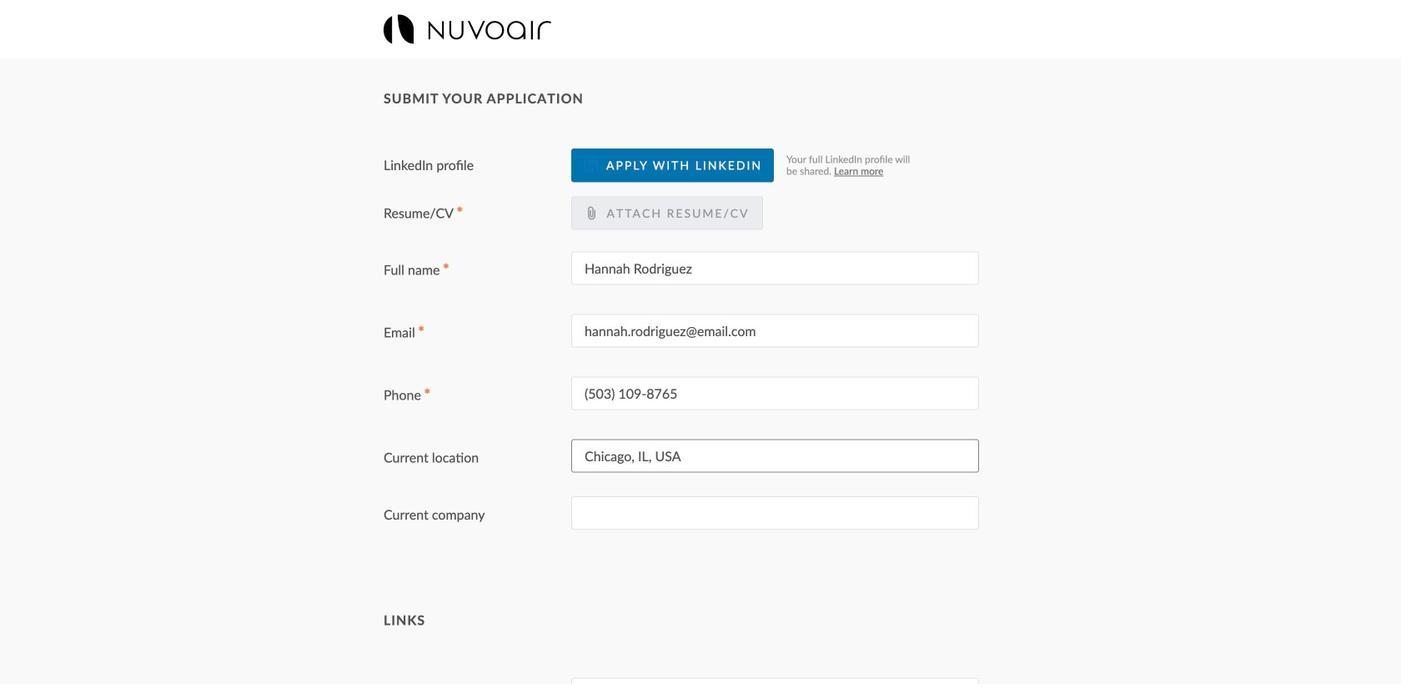 Task type: locate. For each thing, give the bounding box(es) containing it.
None text field
[[572, 497, 980, 530], [572, 678, 980, 684], [572, 497, 980, 530], [572, 678, 980, 684]]

None text field
[[572, 252, 980, 285], [572, 377, 980, 410], [572, 440, 980, 473], [572, 252, 980, 285], [572, 377, 980, 410], [572, 440, 980, 473]]

None email field
[[572, 314, 980, 348]]

paperclip image
[[585, 207, 598, 220]]



Task type: vqa. For each thing, say whether or not it's contained in the screenshot.
text box
yes



Task type: describe. For each thing, give the bounding box(es) containing it.
nuvoair logo image
[[384, 15, 551, 44]]



